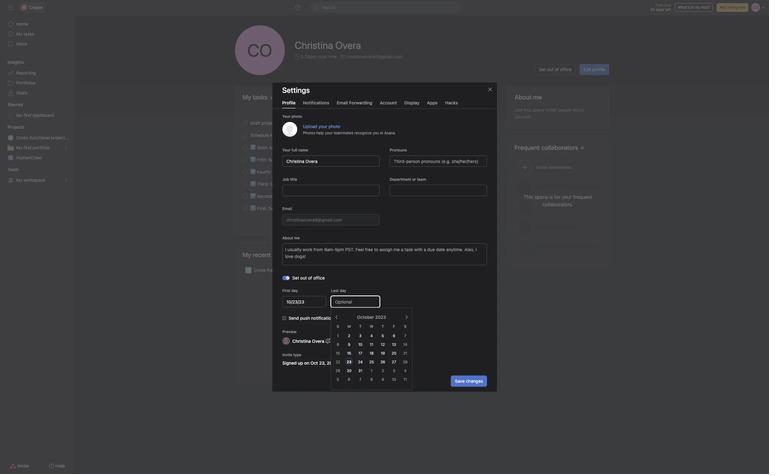 Task type: describe. For each thing, give the bounding box(es) containing it.
16
[[347, 352, 352, 356]]

completed checkbox for 4️⃣
[[242, 168, 249, 176]]

home
[[16, 21, 28, 27]]

oct 30 for asana
[[477, 157, 490, 162]]

of inside button
[[555, 67, 559, 72]]

1 horizontal spatial 10
[[392, 378, 396, 383]]

1 horizontal spatial co
[[283, 339, 289, 344]]

completed checkbox for schedule
[[242, 132, 249, 139]]

recent projects
[[253, 252, 295, 259]]

previous month image
[[334, 315, 339, 320]]

invite button
[[6, 461, 33, 472]]

0 vertical spatial 11
[[370, 343, 374, 348]]

1 vertical spatial 9
[[382, 378, 384, 383]]

0 horizontal spatial on
[[283, 170, 288, 175]]

1 vertical spatial plan
[[304, 268, 313, 273]]

office inside button
[[561, 67, 572, 72]]

christina
[[292, 339, 311, 344]]

2 t from the left
[[382, 325, 384, 329]]

add billing info button
[[717, 3, 749, 12]]

0 vertical spatial 9
[[348, 343, 351, 348]]

starred button
[[0, 102, 23, 108]]

changes
[[466, 379, 483, 384]]

tell
[[551, 107, 557, 113]]

set inside button
[[540, 67, 546, 72]]

get for organized
[[270, 182, 277, 187]]

30 for 3️⃣ third: get organized with sections
[[485, 182, 490, 186]]

1 vertical spatial 5
[[337, 378, 339, 383]]

my recent projects
[[243, 252, 295, 259]]

your for your photo
[[282, 148, 291, 153]]

organized
[[278, 182, 298, 187]]

2️⃣ second: find the layout that's right for you
[[250, 194, 343, 199]]

30 for 2️⃣ second: find the layout that's right for you
[[485, 194, 490, 199]]

Third-person pronouns (e.g. she/her/hers) text field
[[390, 156, 487, 167]]

insights element
[[0, 57, 75, 99]]

help
[[316, 131, 324, 135]]

20
[[392, 352, 397, 356]]

completed checkbox for 3️⃣
[[242, 180, 249, 188]]

Send push notifications while I'm away checkbox
[[282, 317, 286, 321]]

notifications
[[311, 316, 336, 321]]

2 oct 30 from the top
[[477, 182, 490, 186]]

send push notifications while i'm away
[[289, 316, 366, 321]]

get for started
[[268, 206, 276, 211]]

dashboard
[[33, 113, 54, 118]]

1 horizontal spatial 2
[[382, 369, 384, 374]]

christinaovera9@gmail.com link
[[347, 53, 403, 60]]

add
[[720, 5, 727, 10]]

third:
[[257, 182, 269, 187]]

right
[[318, 194, 328, 199]]

5️⃣
[[250, 157, 256, 163]]

space
[[533, 107, 545, 113]]

using
[[292, 206, 303, 211]]

0 horizontal spatial 8
[[337, 343, 339, 348]]

sixth:
[[257, 145, 268, 151]]

set out of office inside button
[[540, 67, 572, 72]]

1 horizontal spatial functional
[[268, 268, 288, 273]]

19
[[381, 352, 385, 356]]

what's in my trial?
[[678, 5, 711, 10]]

kickoff
[[270, 133, 284, 138]]

0 horizontal spatial cross-functional project plan link
[[4, 133, 75, 143]]

layout
[[292, 194, 304, 199]]

notifications
[[303, 100, 330, 105]]

completed checkbox for 6️⃣
[[242, 144, 249, 151]]

my
[[696, 5, 701, 10]]

in inside upload your photo photos help your teammates recognize you in asana
[[380, 131, 383, 135]]

1 horizontal spatial 5
[[382, 334, 384, 339]]

about me
[[282, 236, 300, 241]]

title
[[290, 177, 297, 182]]

21
[[404, 352, 408, 356]]

30 inside free trial 30 days left
[[651, 7, 656, 12]]

projects button
[[0, 124, 24, 131]]

0 horizontal spatial of
[[297, 170, 301, 175]]

completed image for 5️⃣
[[242, 156, 249, 163]]

1 vertical spatial set out of office
[[292, 276, 325, 281]]

people
[[558, 107, 572, 113]]

by
[[289, 157, 294, 163]]

portfolio
[[33, 145, 50, 151]]

0 horizontal spatial 10
[[359, 343, 363, 348]]

0 horizontal spatial 2
[[348, 334, 351, 339]]

that's
[[306, 194, 317, 199]]

close image
[[488, 87, 493, 92]]

2:29pm
[[301, 54, 317, 59]]

first for dashboard
[[24, 113, 31, 118]]

1 horizontal spatial cross-functional project plan link
[[235, 265, 497, 277]]

team
[[7, 167, 19, 172]]

0 horizontal spatial work
[[282, 145, 291, 151]]

team button
[[0, 167, 19, 173]]

1 vertical spatial 8
[[371, 378, 373, 383]]

functional inside projects element
[[30, 135, 50, 141]]

portfolios link
[[4, 78, 71, 88]]

my workspace link
[[4, 176, 71, 185]]

home link
[[4, 19, 71, 29]]

completed image for 3️⃣
[[242, 180, 249, 188]]

last day
[[331, 289, 346, 293]]

your for settings
[[282, 114, 291, 119]]

completed checkbox for draft
[[242, 119, 249, 127]]

away
[[356, 316, 366, 321]]

completed image for 2️⃣
[[242, 193, 249, 200]]

0 horizontal spatial set
[[292, 276, 299, 281]]

collaborating
[[296, 157, 322, 163]]

1 vertical spatial 11
[[404, 378, 407, 383]]

0 horizontal spatial co
[[247, 40, 272, 61]]

0 horizontal spatial in
[[323, 157, 327, 163]]

25
[[370, 360, 374, 365]]

october 2023
[[357, 315, 386, 320]]

or
[[412, 177, 416, 182]]

oct inside invite type signed up on oct 23, 2023
[[311, 361, 318, 366]]

0 vertical spatial photo
[[292, 114, 302, 119]]

1 vertical spatial 6
[[348, 378, 351, 383]]

you for recognize
[[373, 131, 379, 135]]

type
[[293, 353, 301, 358]]

oct 30 button for for
[[477, 194, 490, 199]]

12
[[381, 343, 385, 348]]

to
[[546, 107, 550, 113]]

1 horizontal spatial 4
[[404, 369, 407, 374]]

my for my first portfolio
[[16, 145, 22, 151]]

3️⃣ third: get organized with sections
[[250, 182, 326, 187]]

1 vertical spatial cross-
[[254, 268, 268, 273]]

w
[[370, 325, 374, 329]]

trial
[[665, 3, 672, 7]]

projects
[[7, 125, 24, 130]]

humancrawl
[[16, 155, 42, 161]]

1 vertical spatial office
[[313, 276, 325, 281]]

0 vertical spatial 6
[[393, 334, 396, 339]]

1 t from the left
[[359, 325, 362, 329]]

0 vertical spatial time
[[329, 54, 337, 59]]

Optional text field
[[331, 297, 380, 308]]

search
[[322, 5, 336, 10]]

inbox
[[16, 41, 27, 47]]

cross- inside projects element
[[16, 135, 30, 141]]

job title
[[282, 177, 297, 182]]

2 vertical spatial project
[[289, 268, 303, 273]]

billing
[[728, 5, 739, 10]]

my first portfolio link
[[4, 143, 71, 153]]

search button
[[311, 2, 461, 12]]

goals link
[[4, 88, 71, 98]]

4️⃣
[[250, 170, 256, 175]]

0 vertical spatial your
[[319, 124, 328, 129]]

f
[[393, 325, 396, 329]]

october 2023 button
[[353, 312, 397, 324]]

0 vertical spatial 1
[[337, 334, 339, 339]]

forwarding
[[349, 100, 373, 105]]

1 horizontal spatial cross-functional project plan
[[254, 268, 313, 273]]

christinaovera9@gmail.com
[[347, 54, 403, 59]]

I usually work from 9am-5pm PST. Feel free to assign me a task with a due date anytime. Also, I love dogs! text field
[[282, 244, 487, 266]]

1 vertical spatial time
[[280, 157, 288, 163]]

1 vertical spatial your
[[325, 131, 333, 135]]

completed image for 1️⃣
[[242, 205, 249, 212]]

0 horizontal spatial 3
[[360, 334, 362, 339]]

hide sidebar image
[[8, 5, 13, 10]]

24
[[358, 360, 363, 365]]

14
[[404, 343, 408, 348]]

29
[[336, 369, 341, 374]]

invite for invite type signed up on oct 23, 2023
[[282, 353, 292, 358]]

on inside invite type signed up on oct 23, 2023
[[304, 361, 310, 366]]

email forwarding button
[[337, 100, 373, 109]]

i'm
[[349, 316, 355, 321]]



Task type: locate. For each thing, give the bounding box(es) containing it.
completed image left the 5️⃣ at the top left of the page
[[242, 156, 249, 163]]

display button
[[405, 100, 420, 109]]

completed checkbox left schedule
[[242, 132, 249, 139]]

1 first from the top
[[24, 113, 31, 118]]

0 vertical spatial invite
[[282, 353, 292, 358]]

11 up 18 in the bottom left of the page
[[370, 343, 374, 348]]

3 completed image from the top
[[242, 156, 249, 163]]

edit profile button
[[580, 64, 610, 75]]

2 completed checkbox from the top
[[242, 144, 249, 151]]

0 vertical spatial project
[[262, 121, 276, 126]]

1 horizontal spatial work
[[322, 170, 331, 175]]

0 horizontal spatial you
[[336, 194, 343, 199]]

6 down 23
[[348, 378, 351, 383]]

upload your photo button
[[303, 124, 340, 129]]

completed image for draft
[[242, 119, 249, 127]]

my for my first dashboard
[[16, 113, 22, 118]]

send
[[289, 316, 299, 321]]

26
[[381, 360, 385, 365]]

1 vertical spatial work
[[322, 170, 331, 175]]

completed image left schedule
[[242, 132, 249, 139]]

28
[[403, 360, 408, 365]]

1 completed image from the top
[[242, 119, 249, 127]]

this
[[524, 107, 532, 113]]

t down away
[[359, 325, 362, 329]]

completed checkbox left 4️⃣ on the top left
[[242, 168, 249, 176]]

None text field
[[390, 185, 487, 196], [282, 214, 380, 226], [390, 185, 487, 196], [282, 214, 380, 226]]

1 completed checkbox from the top
[[242, 119, 249, 127]]

oct 30
[[477, 157, 490, 162], [477, 182, 490, 186], [477, 194, 490, 199]]

4 down 28
[[404, 369, 407, 374]]

8 up 15
[[337, 343, 339, 348]]

1 horizontal spatial 3
[[393, 369, 396, 374]]

7
[[405, 334, 407, 339], [360, 378, 362, 383]]

0 vertical spatial oct 30 button
[[477, 157, 490, 162]]

teammates
[[334, 131, 353, 135]]

1 your from the top
[[282, 114, 291, 119]]

1 vertical spatial 3
[[393, 369, 396, 374]]

you right recognize
[[373, 131, 379, 135]]

17
[[359, 352, 363, 356]]

9 up 16
[[348, 343, 351, 348]]

completed image
[[242, 119, 249, 127], [242, 168, 249, 176], [242, 180, 249, 188], [242, 205, 249, 212]]

0 horizontal spatial asana
[[328, 157, 340, 163]]

Completed checkbox
[[242, 132, 249, 139], [242, 168, 249, 176], [242, 180, 249, 188], [242, 205, 249, 212]]

2 s from the left
[[404, 325, 407, 329]]

day for first day
[[292, 289, 298, 293]]

first inside projects element
[[24, 145, 31, 151]]

settings
[[282, 86, 310, 94]]

18
[[370, 352, 374, 356]]

0 horizontal spatial 5
[[337, 378, 339, 383]]

draft
[[250, 121, 260, 126]]

plan
[[66, 135, 75, 141], [304, 268, 313, 273]]

my inside my workspace link
[[16, 178, 22, 183]]

work up sections
[[322, 170, 331, 175]]

5 up 12
[[382, 334, 384, 339]]

1 oct 30 from the top
[[477, 157, 490, 162]]

1 horizontal spatial office
[[561, 67, 572, 72]]

invite
[[282, 353, 292, 358], [18, 464, 29, 469]]

2 vertical spatial oct 30 button
[[477, 194, 490, 199]]

4 completed checkbox from the top
[[242, 205, 249, 212]]

2 down "26"
[[382, 369, 384, 374]]

3 oct 30 from the top
[[477, 194, 490, 199]]

on
[[283, 170, 288, 175], [304, 361, 310, 366]]

hacks button
[[446, 100, 458, 109]]

1 horizontal spatial in
[[380, 131, 383, 135]]

your left full
[[282, 148, 291, 153]]

what's
[[678, 5, 691, 10]]

1 vertical spatial set
[[292, 276, 299, 281]]

functional up "set out of office" "switch"
[[268, 268, 288, 273]]

oct 30 button for asana
[[477, 157, 490, 162]]

invite for invite
[[18, 464, 29, 469]]

notifications button
[[303, 100, 330, 109]]

your right help
[[325, 131, 333, 135]]

save right "fifth:"
[[269, 157, 278, 163]]

10 down 27
[[392, 378, 396, 383]]

tasks down that's
[[312, 206, 322, 211]]

time right 'local'
[[329, 54, 337, 59]]

2 vertical spatial in
[[323, 157, 327, 163]]

0 horizontal spatial 7
[[360, 378, 362, 383]]

on left the top
[[283, 170, 288, 175]]

31
[[359, 369, 363, 374]]

push
[[300, 316, 310, 321]]

days
[[657, 7, 665, 12]]

projects element
[[0, 122, 75, 164]]

out inside button
[[548, 67, 554, 72]]

30 for 5️⃣ fifth: save time by collaborating in asana
[[485, 157, 490, 162]]

you right the for
[[336, 194, 343, 199]]

0 horizontal spatial cross-
[[16, 135, 30, 141]]

3 up the 17
[[360, 334, 362, 339]]

2 completed checkbox from the top
[[242, 168, 249, 176]]

of right the top
[[297, 170, 301, 175]]

0 vertical spatial 2023
[[376, 315, 386, 320]]

0 vertical spatial cross-functional project plan
[[16, 135, 75, 141]]

0 vertical spatial save
[[269, 157, 278, 163]]

0 horizontal spatial day
[[292, 289, 298, 293]]

upload new photo image
[[282, 122, 297, 137]]

completed image for 4️⃣
[[242, 168, 249, 176]]

completed image for 6️⃣
[[242, 144, 249, 151]]

overa
[[312, 339, 324, 344]]

invite inside invite type signed up on oct 23, 2023
[[282, 353, 292, 358]]

cross-
[[16, 135, 30, 141], [254, 268, 268, 273]]

work left full
[[282, 145, 291, 151]]

6
[[393, 334, 396, 339], [348, 378, 351, 383]]

of left edit
[[555, 67, 559, 72]]

for
[[329, 194, 334, 199]]

completed checkbox left the 1️⃣
[[242, 205, 249, 212]]

of right "set out of office" "switch"
[[308, 276, 312, 281]]

in right recognize
[[380, 131, 383, 135]]

0 vertical spatial asana
[[384, 131, 395, 135]]

7 down 31
[[360, 378, 362, 383]]

my tasks
[[243, 94, 268, 101]]

9 down "26"
[[382, 378, 384, 383]]

completed image left '3️⃣'
[[242, 180, 249, 188]]

meeting
[[285, 133, 301, 138]]

christina overa
[[295, 39, 361, 51]]

oct 30 button
[[477, 157, 490, 162], [477, 182, 490, 186], [477, 194, 490, 199]]

1 vertical spatial 2
[[382, 369, 384, 374]]

project up "set out of office" "switch"
[[289, 268, 303, 273]]

what's in my trial? button
[[675, 3, 714, 12]]

my for my tasks
[[16, 31, 22, 37]]

0 vertical spatial 3
[[360, 334, 362, 339]]

2 your from the top
[[282, 148, 291, 153]]

1 horizontal spatial 2023
[[376, 315, 386, 320]]

your
[[282, 114, 291, 119], [282, 148, 291, 153]]

0 horizontal spatial 2023
[[327, 361, 338, 366]]

1 horizontal spatial plan
[[304, 268, 313, 273]]

functional up portfolio
[[30, 135, 50, 141]]

my inside 'my tasks' link
[[16, 31, 22, 37]]

my down 'starred'
[[16, 113, 22, 118]]

day for last day
[[340, 289, 346, 293]]

in left my
[[692, 5, 695, 10]]

1 vertical spatial you
[[336, 194, 343, 199]]

0 horizontal spatial project
[[51, 135, 65, 141]]

0 vertical spatial cross-functional project plan link
[[4, 133, 75, 143]]

asana right collaborating
[[328, 157, 340, 163]]

1 horizontal spatial of
[[308, 276, 312, 281]]

1 vertical spatial of
[[297, 170, 301, 175]]

(away)
[[332, 339, 346, 344]]

0 horizontal spatial set out of office
[[292, 276, 325, 281]]

2 first from the top
[[24, 145, 31, 151]]

2 vertical spatial of
[[308, 276, 312, 281]]

1 horizontal spatial set
[[540, 67, 546, 72]]

0 horizontal spatial out
[[300, 276, 307, 281]]

0 vertical spatial email
[[337, 100, 348, 105]]

first
[[282, 289, 291, 293]]

photo inside upload your photo photos help your teammates recognize you in asana
[[329, 124, 340, 129]]

my
[[16, 31, 22, 37], [16, 113, 22, 118], [16, 145, 22, 151], [16, 178, 22, 183], [304, 206, 311, 211], [243, 252, 251, 259]]

1 vertical spatial on
[[304, 361, 310, 366]]

s
[[337, 325, 339, 329], [404, 325, 407, 329]]

0 horizontal spatial cross-functional project plan
[[16, 135, 75, 141]]

email left using
[[282, 207, 292, 211]]

time left by
[[280, 157, 288, 163]]

completed image left the 1️⃣
[[242, 205, 249, 212]]

1 horizontal spatial invite
[[282, 353, 292, 358]]

preview
[[282, 330, 297, 335]]

job
[[282, 177, 289, 182]]

0 horizontal spatial email
[[282, 207, 292, 211]]

first inside starred element
[[24, 113, 31, 118]]

my up humancrawl
[[16, 145, 22, 151]]

1 vertical spatial oct 30
[[477, 182, 490, 186]]

completed image left 4️⃣ on the top left
[[242, 168, 249, 176]]

left
[[666, 7, 672, 12]]

email inside button
[[337, 100, 348, 105]]

1 vertical spatial functional
[[268, 268, 288, 273]]

my tasks link
[[4, 29, 71, 39]]

cross- down the projects
[[16, 135, 30, 141]]

0 vertical spatial functional
[[30, 135, 50, 141]]

2 completed image from the top
[[242, 144, 249, 151]]

0 vertical spatial office
[[561, 67, 572, 72]]

1 oct 30 button from the top
[[477, 157, 490, 162]]

my down team
[[16, 178, 22, 183]]

save changes
[[455, 379, 483, 384]]

1 horizontal spatial 6
[[393, 334, 396, 339]]

0 vertical spatial 7
[[405, 334, 407, 339]]

inbox link
[[4, 39, 71, 49]]

about me
[[515, 94, 542, 101]]

2 vertical spatial oct 30
[[477, 194, 490, 199]]

1 down 25 at left
[[371, 369, 373, 374]]

completed image left 6️⃣ in the top of the page
[[242, 144, 249, 151]]

completed image
[[242, 132, 249, 139], [242, 144, 249, 151], [242, 156, 249, 163], [242, 193, 249, 200]]

2023 right october at the bottom left of page
[[376, 315, 386, 320]]

on right up
[[304, 361, 310, 366]]

0 vertical spatial 8
[[337, 343, 339, 348]]

0 vertical spatial in
[[692, 5, 695, 10]]

completed checkbox left the 5️⃣ at the top left of the page
[[242, 156, 249, 163]]

0 vertical spatial set
[[540, 67, 546, 72]]

30
[[651, 7, 656, 12], [485, 157, 490, 162], [485, 182, 490, 186], [485, 194, 490, 199], [347, 369, 352, 374]]

completed checkbox for 1️⃣
[[242, 205, 249, 212]]

0 vertical spatial 10
[[359, 343, 363, 348]]

0 vertical spatial plan
[[66, 135, 75, 141]]

asana up pronouns at the right of page
[[384, 131, 395, 135]]

first left dashboard
[[24, 113, 31, 118]]

10 up the 17
[[359, 343, 363, 348]]

profile
[[282, 100, 296, 105]]

3 completed checkbox from the top
[[242, 156, 249, 163]]

3 down 27
[[393, 369, 396, 374]]

0 horizontal spatial save
[[269, 157, 278, 163]]

my up inbox
[[16, 31, 22, 37]]

1 vertical spatial cross-functional project plan link
[[235, 265, 497, 277]]

3 oct 30 button from the top
[[477, 194, 490, 199]]

photos
[[303, 131, 315, 135]]

my first dashboard
[[16, 113, 54, 118]]

with
[[300, 182, 308, 187]]

2 horizontal spatial in
[[692, 5, 695, 10]]

2 day from the left
[[340, 289, 346, 293]]

cross-functional project plan inside projects element
[[16, 135, 75, 141]]

yourself.
[[515, 114, 532, 120]]

1 vertical spatial 4
[[404, 369, 407, 374]]

cross-functional project plan up portfolio
[[16, 135, 75, 141]]

hacks
[[446, 100, 458, 105]]

in
[[692, 5, 695, 10], [380, 131, 383, 135], [323, 157, 327, 163]]

2023 inside invite type signed up on oct 23, 2023
[[327, 361, 338, 366]]

my for my recent projects
[[243, 252, 251, 259]]

0 vertical spatial oct 30
[[477, 157, 490, 162]]

my first portfolio
[[16, 145, 50, 151]]

email left forwarding
[[337, 100, 348, 105]]

day right last
[[340, 289, 346, 293]]

3 completed image from the top
[[242, 180, 249, 188]]

1 vertical spatial out
[[300, 276, 307, 281]]

completed image left 2️⃣
[[242, 193, 249, 200]]

1 day from the left
[[292, 289, 298, 293]]

invite inside button
[[18, 464, 29, 469]]

photo down the profile button
[[292, 114, 302, 119]]

oct 30 for for
[[477, 194, 490, 199]]

list image
[[247, 269, 250, 273]]

completed checkbox for 5️⃣
[[242, 156, 249, 163]]

2023 inside dropdown button
[[376, 315, 386, 320]]

save changes button
[[451, 376, 487, 387]]

use this space to tell people about yourself.
[[515, 107, 585, 120]]

email for email forwarding
[[337, 100, 348, 105]]

1 vertical spatial in
[[380, 131, 383, 135]]

my inside my first dashboard link
[[16, 113, 22, 118]]

your up help
[[319, 124, 328, 129]]

up
[[298, 361, 303, 366]]

save inside button
[[455, 379, 465, 384]]

in inside "button"
[[692, 5, 695, 10]]

2 oct 30 button from the top
[[477, 182, 490, 186]]

5 down 29
[[337, 378, 339, 383]]

0 horizontal spatial photo
[[292, 114, 302, 119]]

0 horizontal spatial tasks
[[24, 31, 34, 37]]

oct for 2️⃣ second: find the layout that's right for you
[[477, 194, 484, 199]]

search list box
[[311, 2, 461, 12]]

email for email
[[282, 207, 292, 211]]

completed checkbox left 6️⃣ in the top of the page
[[242, 144, 249, 151]]

0 horizontal spatial 6
[[348, 378, 351, 383]]

0 vertical spatial your
[[282, 114, 291, 119]]

get right third:
[[270, 182, 277, 187]]

4 down w
[[371, 334, 373, 339]]

1 up 15
[[337, 334, 339, 339]]

the
[[285, 194, 291, 199]]

4 completed image from the top
[[242, 193, 249, 200]]

incoming
[[302, 170, 321, 175]]

you for for
[[336, 194, 343, 199]]

completed checkbox for 2️⃣
[[242, 193, 249, 200]]

0 vertical spatial first
[[24, 113, 31, 118]]

completed image for schedule
[[242, 132, 249, 139]]

t
[[359, 325, 362, 329], [382, 325, 384, 329]]

photo up teammates
[[329, 124, 340, 129]]

1 s from the left
[[337, 325, 339, 329]]

1 vertical spatial 1
[[371, 369, 373, 374]]

first for portfolio
[[24, 145, 31, 151]]

4️⃣ fourth: stay on top of incoming work
[[250, 170, 331, 175]]

3 completed checkbox from the top
[[242, 180, 249, 188]]

completed image left draft
[[242, 119, 249, 127]]

first up humancrawl
[[24, 145, 31, 151]]

1 completed image from the top
[[242, 132, 249, 139]]

my for my workspace
[[16, 178, 22, 183]]

full
[[292, 148, 297, 153]]

cross-functional project plan up "set out of office" "switch"
[[254, 268, 313, 273]]

1 vertical spatial 7
[[360, 378, 362, 383]]

1 vertical spatial first
[[24, 145, 31, 151]]

apps
[[427, 100, 438, 105]]

frequent collaborators
[[515, 144, 579, 151]]

tasks inside global element
[[24, 31, 34, 37]]

teams element
[[0, 164, 75, 187]]

0 horizontal spatial 1
[[337, 334, 339, 339]]

project left brief
[[262, 121, 276, 126]]

2 completed image from the top
[[242, 168, 249, 176]]

1 completed checkbox from the top
[[242, 132, 249, 139]]

set out of office switch
[[282, 276, 290, 280]]

you
[[373, 131, 379, 135], [336, 194, 343, 199]]

2 down the m
[[348, 334, 351, 339]]

about
[[282, 236, 293, 241]]

oct for 3️⃣ third: get organized with sections
[[477, 182, 484, 186]]

0 vertical spatial cross-
[[16, 135, 30, 141]]

s down previous month icon
[[337, 325, 339, 329]]

2 horizontal spatial project
[[289, 268, 303, 273]]

starred element
[[0, 99, 75, 122]]

4 completed checkbox from the top
[[242, 193, 249, 200]]

1 horizontal spatial photo
[[329, 124, 340, 129]]

your up brief
[[282, 114, 291, 119]]

2 horizontal spatial of
[[555, 67, 559, 72]]

1 horizontal spatial out
[[548, 67, 554, 72]]

1 horizontal spatial project
[[262, 121, 276, 126]]

my up list icon
[[243, 252, 251, 259]]

completed checkbox left '3️⃣'
[[242, 180, 249, 188]]

global element
[[0, 15, 75, 53]]

11 down 28
[[404, 378, 407, 383]]

insights button
[[0, 59, 24, 66]]

you inside upload your photo photos help your teammates recognize you in asana
[[373, 131, 379, 135]]

1 horizontal spatial 9
[[382, 378, 384, 383]]

profile button
[[282, 100, 296, 109]]

in right collaborating
[[323, 157, 327, 163]]

2023 up 29
[[327, 361, 338, 366]]

plan inside projects element
[[66, 135, 75, 141]]

1
[[337, 334, 339, 339], [371, 369, 373, 374]]

2:29pm local time
[[301, 54, 337, 59]]

my right using
[[304, 206, 311, 211]]

1 horizontal spatial s
[[404, 325, 407, 329]]

upload
[[303, 124, 317, 129]]

day right first
[[292, 289, 298, 293]]

apps button
[[427, 100, 438, 109]]

5️⃣ fifth: save time by collaborating in asana
[[250, 157, 340, 163]]

my inside my first portfolio link
[[16, 145, 22, 151]]

4 completed image from the top
[[242, 205, 249, 212]]

8 down 25 at left
[[371, 378, 373, 383]]

name
[[298, 148, 308, 153]]

1 vertical spatial asana
[[328, 157, 340, 163]]

t right w
[[382, 325, 384, 329]]

save left changes
[[455, 379, 465, 384]]

department or team
[[390, 177, 426, 182]]

set out of office button
[[536, 64, 576, 75]]

0 vertical spatial on
[[283, 170, 288, 175]]

asana inside upload your photo photos help your teammates recognize you in asana
[[384, 131, 395, 135]]

october
[[357, 315, 374, 320]]

0 vertical spatial 4
[[371, 334, 373, 339]]

completed checkbox left 2️⃣
[[242, 193, 249, 200]]

tasks down home
[[24, 31, 34, 37]]

0 vertical spatial out
[[548, 67, 554, 72]]

Completed checkbox
[[242, 119, 249, 127], [242, 144, 249, 151], [242, 156, 249, 163], [242, 193, 249, 200]]

None text field
[[282, 156, 380, 167], [282, 185, 380, 196], [282, 297, 326, 308], [282, 156, 380, 167], [282, 185, 380, 196], [282, 297, 326, 308]]

27
[[392, 360, 397, 365]]

get right first:
[[268, 206, 276, 211]]

1 horizontal spatial 1
[[371, 369, 373, 374]]

1 horizontal spatial tasks
[[312, 206, 322, 211]]

6 up 13
[[393, 334, 396, 339]]

sections
[[309, 182, 326, 187]]

next month image
[[404, 315, 409, 320]]

completed checkbox left draft
[[242, 119, 249, 127]]

cross- right list icon
[[254, 268, 268, 273]]

7 up 14
[[405, 334, 407, 339]]

draft project brief
[[250, 121, 286, 126]]

1 vertical spatial cross-functional project plan
[[254, 268, 313, 273]]

day
[[292, 289, 298, 293], [340, 289, 346, 293]]

s down next month icon
[[404, 325, 407, 329]]

project up my first portfolio link
[[51, 135, 65, 141]]

oct for 5️⃣ fifth: save time by collaborating in asana
[[477, 157, 484, 162]]



Task type: vqa. For each thing, say whether or not it's contained in the screenshot.
dashboard
yes



